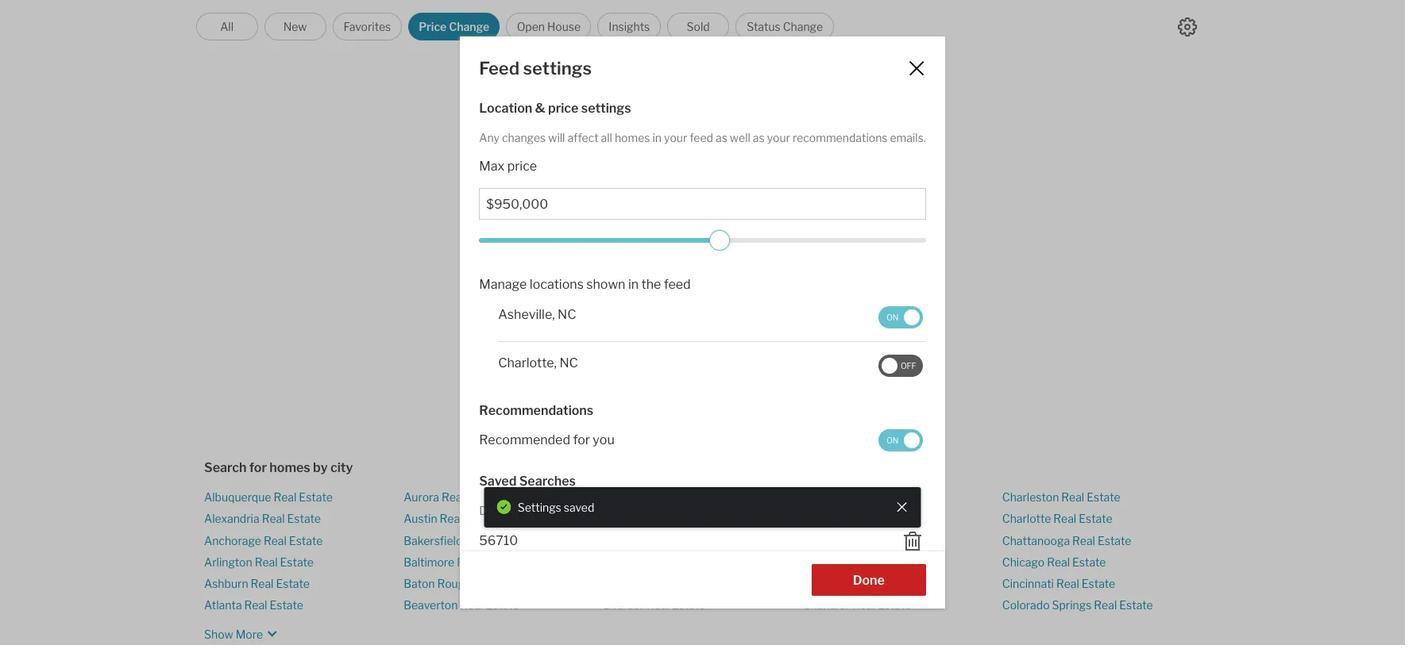 Task type: vqa. For each thing, say whether or not it's contained in the screenshot.
Real associated with Alexandria Real Estate
yes



Task type: locate. For each thing, give the bounding box(es) containing it.
as right well
[[753, 131, 765, 145]]

show more link
[[204, 620, 282, 644]]

charlotte, nc
[[498, 356, 578, 371]]

asheville, nc
[[498, 308, 576, 323]]

1 horizontal spatial homes
[[615, 131, 650, 145]]

0 vertical spatial price
[[548, 101, 579, 116]]

nc right charlotte,
[[560, 356, 578, 371]]

1 horizontal spatial as
[[753, 131, 765, 145]]

0 vertical spatial in
[[653, 131, 662, 145]]

your
[[664, 131, 687, 145], [767, 131, 790, 145], [587, 272, 613, 287], [525, 505, 549, 518], [697, 505, 721, 518]]

estate for baltimore real estate
[[482, 556, 516, 569]]

coral
[[832, 577, 860, 591]]

search for homes by city
[[204, 461, 353, 476]]

real up also
[[633, 491, 656, 504]]

arlington real estate link
[[204, 556, 314, 569]]

charlotte,
[[498, 356, 557, 371]]

real for cincinnati real estate
[[1056, 577, 1079, 591]]

real down arlington real estate
[[251, 577, 274, 591]]

in left the
[[628, 277, 639, 292]]

real down 'baton rouge real estate'
[[460, 599, 483, 613]]

birmingham real estate link
[[603, 513, 728, 526]]

real down the albuquerque real estate
[[262, 513, 285, 526]]

0 vertical spatial nc
[[558, 308, 576, 323]]

will down bend
[[621, 505, 638, 518]]

affect left all
[[567, 131, 599, 145]]

real up 'cincinnati real estate'
[[1047, 556, 1070, 569]]

more
[[236, 628, 263, 641]]

1 horizontal spatial affect
[[664, 505, 695, 518]]

Sold radio
[[667, 13, 729, 41]]

will down location & price settings
[[548, 131, 565, 145]]

arlington real estate
[[204, 556, 314, 569]]

real up baton rouge real estate link
[[457, 556, 480, 569]]

bend real estate link
[[603, 491, 692, 504]]

real for arlington real estate
[[255, 556, 278, 569]]

estate for chattanooga real estate
[[1098, 534, 1131, 548]]

real down anchorage real estate
[[255, 556, 278, 569]]

search
[[204, 461, 247, 476]]

real up done
[[859, 556, 882, 569]]

deleting your saved search will also affect your emails and notifications.
[[479, 505, 848, 518]]

1 horizontal spatial price
[[548, 101, 579, 116]]

by left saving
[[646, 272, 660, 287]]

bakersfield real estate link
[[404, 534, 524, 548]]

0 vertical spatial and
[[761, 272, 783, 287]]

real for alexandria real estate
[[262, 513, 285, 526]]

boulder
[[603, 599, 644, 613]]

1 vertical spatial nc
[[560, 356, 578, 371]]

real for anchorage real estate
[[264, 534, 287, 548]]

real for buffalo real estate
[[843, 534, 866, 548]]

feed
[[479, 58, 519, 79]]

estate for bowie real estate
[[863, 491, 897, 504]]

bend real estate
[[603, 491, 692, 504]]

2 as from the left
[[753, 131, 765, 145]]

as left well
[[716, 131, 727, 145]]

real for chicago real estate
[[1047, 556, 1070, 569]]

real up austin real estate link
[[442, 491, 465, 504]]

estate for charleston real estate
[[1087, 491, 1121, 504]]

bakersfield real estate
[[404, 534, 524, 548]]

albuquerque real estate
[[204, 491, 333, 504]]

by
[[646, 272, 660, 287], [313, 461, 328, 476]]

real up charlotte real estate link
[[1061, 491, 1084, 504]]

settings up all
[[581, 101, 631, 116]]

1 horizontal spatial change
[[783, 20, 823, 33]]

max
[[479, 159, 505, 174]]

estate for atlanta real estate
[[270, 599, 303, 613]]

charleston real estate link
[[1002, 491, 1121, 504]]

0 vertical spatial homes
[[615, 131, 650, 145]]

real for charlotte real estate
[[1054, 513, 1076, 526]]

Price Change radio
[[408, 13, 500, 41]]

homes
[[615, 131, 650, 145], [270, 461, 310, 476]]

atlanta real estate
[[204, 599, 303, 613]]

chandler
[[803, 599, 850, 613]]

beaverton real estate link
[[404, 599, 519, 613]]

recommended
[[479, 433, 570, 448]]

0 horizontal spatial in
[[628, 277, 639, 292]]

favoriting
[[785, 272, 842, 287]]

1 horizontal spatial by
[[646, 272, 660, 287]]

and down found
[[761, 272, 783, 287]]

Max price slider range field
[[479, 231, 926, 251]]

0 vertical spatial affect
[[567, 131, 599, 145]]

beaverton real estate
[[404, 599, 519, 613]]

atlanta
[[204, 599, 242, 613]]

feed right the
[[664, 277, 691, 292]]

0 horizontal spatial as
[[716, 131, 727, 145]]

real right rouge
[[474, 577, 496, 591]]

estate for albuquerque real estate
[[299, 491, 333, 504]]

price right &
[[548, 101, 579, 116]]

price down changes
[[507, 159, 537, 174]]

baton
[[404, 577, 435, 591]]

recommendations
[[479, 404, 594, 419]]

homes right all
[[615, 131, 650, 145]]

real down aurora real estate link
[[440, 513, 463, 526]]

insights
[[609, 20, 650, 33]]

colorado
[[1002, 599, 1050, 613]]

0 horizontal spatial price
[[507, 159, 537, 174]]

real right boulder
[[647, 599, 669, 613]]

1 vertical spatial in
[[628, 277, 639, 292]]

nc down locations
[[558, 308, 576, 323]]

real down charlotte real estate
[[1072, 534, 1095, 548]]

start building your feed by saving searches and favoriting homes.
[[505, 272, 888, 287]]

change inside radio
[[449, 20, 490, 33]]

1 horizontal spatial for
[[573, 433, 590, 448]]

real up baltimore real estate
[[465, 534, 488, 548]]

change right status
[[783, 20, 823, 33]]

for up albuquerque real estate link
[[249, 461, 267, 476]]

raton
[[632, 534, 663, 548]]

real for chandler real estate
[[852, 599, 875, 613]]

estate for bend real estate
[[658, 491, 692, 504]]

1 vertical spatial price
[[507, 159, 537, 174]]

your right building
[[587, 272, 613, 287]]

done
[[853, 574, 885, 589]]

0 horizontal spatial homes
[[270, 461, 310, 476]]

real for baltimore real estate
[[457, 556, 480, 569]]

saved left bend
[[564, 501, 594, 514]]

saved down searches
[[551, 505, 582, 518]]

2 change from the left
[[783, 20, 823, 33]]

cape
[[803, 577, 830, 591]]

manage locations shown in the feed
[[479, 277, 691, 292]]

56710
[[479, 534, 518, 549]]

0 vertical spatial for
[[573, 433, 590, 448]]

submit search image
[[873, 311, 886, 324]]

chandler real estate
[[803, 599, 911, 613]]

affect right also
[[664, 505, 695, 518]]

real down cape coral real estate
[[852, 599, 875, 613]]

alexandria real estate
[[204, 513, 321, 526]]

for left you
[[573, 433, 590, 448]]

real for ashburn real estate
[[251, 577, 274, 591]]

real for albuquerque real estate
[[274, 491, 297, 504]]

your right well
[[767, 131, 790, 145]]

baton rouge real estate
[[404, 577, 533, 591]]

will
[[548, 131, 565, 145], [621, 505, 638, 518]]

real up buffalo real estate link
[[863, 513, 886, 526]]

baton rouge real estate link
[[404, 577, 533, 591]]

real up burlington real estate
[[843, 534, 866, 548]]

chicago real estate link
[[1002, 556, 1106, 569]]

building
[[537, 272, 584, 287]]

well
[[730, 131, 751, 145]]

1 vertical spatial will
[[621, 505, 638, 518]]

boulder real estate
[[603, 599, 706, 613]]

open house
[[517, 20, 581, 33]]

ashburn real estate link
[[204, 577, 310, 591]]

1 vertical spatial for
[[249, 461, 267, 476]]

1 vertical spatial affect
[[664, 505, 695, 518]]

Status Change radio
[[736, 13, 834, 41]]

charlotte
[[1002, 513, 1051, 526]]

any
[[479, 131, 500, 145]]

settings
[[518, 501, 561, 514]]

by left city
[[313, 461, 328, 476]]

option group
[[196, 13, 834, 41]]

real for bakersfield real estate
[[465, 534, 488, 548]]

real down ashburn real estate link
[[244, 599, 267, 613]]

1 vertical spatial by
[[313, 461, 328, 476]]

0 horizontal spatial affect
[[567, 131, 599, 145]]

saving
[[663, 272, 701, 287]]

homes up albuquerque real estate link
[[270, 461, 310, 476]]

price
[[548, 101, 579, 116], [507, 159, 537, 174]]

real for atlanta real estate
[[244, 599, 267, 613]]

0 horizontal spatial for
[[249, 461, 267, 476]]

colorado springs real estate
[[1002, 599, 1153, 613]]

austin real estate link
[[404, 513, 499, 526]]

you
[[593, 433, 615, 448]]

aurora real estate link
[[404, 491, 501, 504]]

in right all
[[653, 131, 662, 145]]

arlington
[[204, 556, 252, 569]]

1 vertical spatial settings
[[581, 101, 631, 116]]

real down alexandria real estate
[[264, 534, 287, 548]]

your left well
[[664, 131, 687, 145]]

0 horizontal spatial will
[[548, 131, 565, 145]]

updates
[[651, 241, 718, 262]]

real for burlington real estate
[[859, 556, 882, 569]]

for for search
[[249, 461, 267, 476]]

0 horizontal spatial change
[[449, 20, 490, 33]]

real up chattanooga real estate
[[1054, 513, 1076, 526]]

real up boca raton real estate link
[[669, 513, 692, 526]]

change inside option
[[783, 20, 823, 33]]

real up springs
[[1056, 577, 1079, 591]]

&
[[535, 101, 545, 116]]

baltimore real estate
[[404, 556, 516, 569]]

colorado springs real estate link
[[1002, 599, 1153, 613]]

cincinnati real estate link
[[1002, 577, 1115, 591]]

0 horizontal spatial by
[[313, 461, 328, 476]]

settings up location & price settings
[[523, 58, 592, 79]]

austin
[[404, 513, 437, 526]]

locations
[[530, 277, 584, 292]]

1 change from the left
[[449, 20, 490, 33]]

chattanooga real estate link
[[1002, 534, 1131, 548]]

0 vertical spatial will
[[548, 131, 565, 145]]

all
[[220, 20, 234, 33]]

boulder real estate link
[[603, 599, 706, 613]]

open
[[517, 20, 545, 33]]

real up brentwood real estate
[[838, 491, 860, 504]]

1 vertical spatial homes
[[270, 461, 310, 476]]

and right emails
[[759, 505, 778, 518]]

change right price
[[449, 20, 490, 33]]

Favorites radio
[[333, 13, 402, 41]]

estate for chandler real estate
[[877, 599, 911, 613]]

1 vertical spatial and
[[759, 505, 778, 518]]

real down search for homes by city at bottom
[[274, 491, 297, 504]]



Task type: describe. For each thing, give the bounding box(es) containing it.
New radio
[[264, 13, 326, 41]]

boca
[[603, 534, 630, 548]]

rouge
[[437, 577, 471, 591]]

max price
[[479, 159, 537, 174]]

estate for charlotte real estate
[[1079, 513, 1113, 526]]

searches
[[704, 272, 758, 287]]

estate for brentwood real estate
[[888, 513, 922, 526]]

buffalo real estate link
[[803, 534, 902, 548]]

real for chattanooga real estate
[[1072, 534, 1095, 548]]

feed settings
[[479, 58, 592, 79]]

house
[[547, 20, 581, 33]]

estate for cincinnati real estate
[[1082, 577, 1115, 591]]

charlotte real estate link
[[1002, 513, 1113, 526]]

also
[[640, 505, 662, 518]]

estate for austin real estate
[[465, 513, 499, 526]]

price change
[[419, 20, 490, 33]]

bakersfield
[[404, 534, 463, 548]]

anchorage real estate link
[[204, 534, 323, 548]]

real for brentwood real estate
[[863, 513, 886, 526]]

estate for bakersfield real estate
[[490, 534, 524, 548]]

the
[[641, 277, 661, 292]]

estate for ashburn real estate
[[276, 577, 310, 591]]

real down burlington real estate
[[862, 577, 885, 591]]

estate for anchorage real estate
[[289, 534, 323, 548]]

change for status change
[[783, 20, 823, 33]]

cincinnati real estate
[[1002, 577, 1115, 591]]

shown
[[586, 277, 626, 292]]

0 vertical spatial settings
[[523, 58, 592, 79]]

albuquerque real estate link
[[204, 491, 333, 504]]

real for charleston real estate
[[1061, 491, 1084, 504]]

brentwood
[[803, 513, 861, 526]]

boca raton real estate link
[[603, 534, 725, 548]]

bowie real estate link
[[803, 491, 897, 504]]

estate for birmingham real estate
[[694, 513, 728, 526]]

Insights radio
[[598, 13, 661, 41]]

anchorage real estate
[[204, 534, 323, 548]]

alexandria
[[204, 513, 259, 526]]

ashburn real estate
[[204, 577, 310, 591]]

location & price settings
[[479, 101, 631, 116]]

real for birmingham real estate
[[669, 513, 692, 526]]

saved searches
[[479, 474, 576, 489]]

chattanooga real estate
[[1002, 534, 1131, 548]]

1 horizontal spatial will
[[621, 505, 638, 518]]

beaverton
[[404, 599, 458, 613]]

bowie real estate
[[803, 491, 897, 504]]

your down saved searches at the left bottom of the page
[[525, 505, 549, 518]]

cape coral real estate link
[[803, 577, 921, 591]]

no updates found
[[623, 241, 770, 262]]

manage
[[479, 277, 527, 292]]

nc for charlotte, nc
[[560, 356, 578, 371]]

aurora
[[404, 491, 439, 504]]

real for beaverton real estate
[[460, 599, 483, 613]]

1 horizontal spatial in
[[653, 131, 662, 145]]

birmingham
[[603, 513, 666, 526]]

0 vertical spatial by
[[646, 272, 660, 287]]

buffalo
[[803, 534, 841, 548]]

feed down no
[[616, 272, 643, 287]]

for for recommended
[[573, 433, 590, 448]]

springs
[[1052, 599, 1092, 613]]

homes.
[[845, 272, 888, 287]]

charlotte real estate
[[1002, 513, 1113, 526]]

real for boulder real estate
[[647, 599, 669, 613]]

recommendations
[[793, 131, 888, 145]]

1 as from the left
[[716, 131, 727, 145]]

status change
[[747, 20, 823, 33]]

estate for burlington real estate
[[885, 556, 918, 569]]

real for bowie real estate
[[838, 491, 860, 504]]

estate for chicago real estate
[[1072, 556, 1106, 569]]

austin real estate
[[404, 513, 499, 526]]

estate for buffalo real estate
[[869, 534, 902, 548]]

searches
[[519, 474, 576, 489]]

estate for alexandria real estate
[[287, 513, 321, 526]]

new
[[283, 20, 307, 33]]

bowie
[[803, 491, 835, 504]]

brentwood real estate link
[[803, 513, 922, 526]]

Open House radio
[[506, 13, 591, 41]]

birmingham real estate
[[603, 513, 728, 526]]

All radio
[[196, 13, 258, 41]]

burlington
[[803, 556, 857, 569]]

chattanooga
[[1002, 534, 1070, 548]]

anchorage
[[204, 534, 261, 548]]

charleston
[[1002, 491, 1059, 504]]

search
[[584, 505, 619, 518]]

chicago real estate
[[1002, 556, 1106, 569]]

your left emails
[[697, 505, 721, 518]]

city
[[330, 461, 353, 476]]

real for austin real estate
[[440, 513, 463, 526]]

saved
[[479, 474, 517, 489]]

burlington real estate link
[[803, 556, 918, 569]]

price
[[419, 20, 447, 33]]

changes
[[502, 131, 546, 145]]

bend
[[603, 491, 631, 504]]

real down birmingham real estate link
[[666, 534, 689, 548]]

nc for asheville, nc
[[558, 308, 576, 323]]

cape coral real estate
[[803, 577, 921, 591]]

real for bend real estate
[[633, 491, 656, 504]]

real for aurora real estate
[[442, 491, 465, 504]]

option group containing all
[[196, 13, 834, 41]]

saved inside section
[[564, 501, 594, 514]]

brentwood real estate
[[803, 513, 922, 526]]

chandler real estate link
[[803, 599, 911, 613]]

Max price input text field
[[486, 197, 919, 212]]

feed left well
[[690, 131, 713, 145]]

cincinnati
[[1002, 577, 1054, 591]]

atlanta real estate link
[[204, 599, 303, 613]]

done button
[[812, 565, 926, 597]]

location
[[479, 101, 532, 116]]

chicago
[[1002, 556, 1045, 569]]

estate for arlington real estate
[[280, 556, 314, 569]]

estate for boulder real estate
[[672, 599, 706, 613]]

settings saved section
[[484, 487, 921, 528]]

change for price change
[[449, 20, 490, 33]]

estate for beaverton real estate
[[486, 599, 519, 613]]

burlington real estate
[[803, 556, 918, 569]]

estate for aurora real estate
[[467, 491, 501, 504]]

recommended for you
[[479, 433, 615, 448]]

show more
[[204, 628, 263, 641]]

real right springs
[[1094, 599, 1117, 613]]

found
[[722, 241, 770, 262]]



